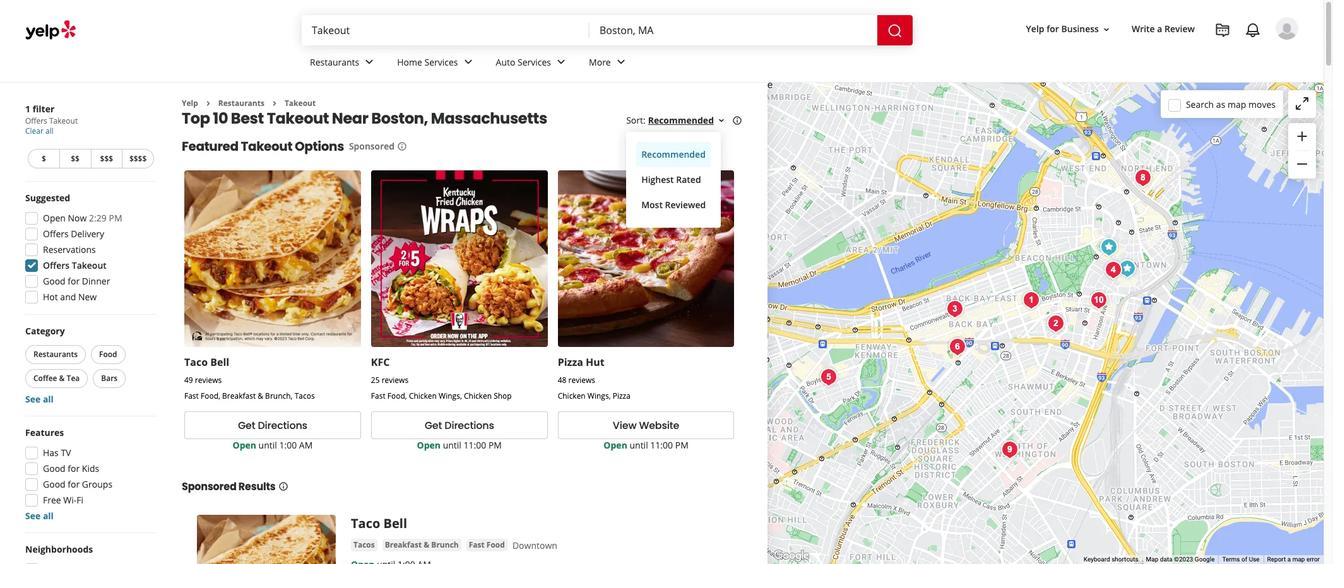 Task type: locate. For each thing, give the bounding box(es) containing it.
breakfast
[[222, 391, 256, 402], [385, 540, 422, 551]]

0 vertical spatial sponsored
[[349, 140, 395, 152]]

0 vertical spatial see all
[[25, 394, 54, 406]]

food left downtown
[[487, 540, 505, 551]]

review
[[1165, 23, 1196, 35]]

directions for taco bell
[[258, 419, 308, 433]]

pm for get
[[489, 440, 502, 452]]

taco bell image
[[1115, 256, 1140, 281]]

1 vertical spatial 16 info v2 image
[[278, 482, 288, 492]]

wings, inside pizza hut 48 reviews chicken wings, pizza
[[588, 391, 611, 402]]

taco bell link up 49
[[184, 356, 229, 370]]

a right the report
[[1288, 557, 1292, 563]]

1 directions from the left
[[258, 419, 308, 433]]

best
[[231, 108, 264, 129]]

0 horizontal spatial food,
[[201, 391, 220, 402]]

16 chevron right v2 image left takeout link
[[270, 98, 280, 109]]

2 24 chevron down v2 image from the left
[[614, 55, 629, 70]]

0 vertical spatial 16 info v2 image
[[733, 116, 743, 126]]

0 vertical spatial restaurants
[[310, 56, 360, 68]]

1 get from the left
[[238, 419, 255, 433]]

food inside button
[[487, 540, 505, 551]]

top 10 best takeout near boston, massachusetts
[[182, 108, 548, 129]]

None field
[[312, 23, 580, 37], [600, 23, 868, 37]]

pizza up view
[[613, 391, 631, 402]]

0 horizontal spatial map
[[1228, 98, 1247, 110]]

1 get directions link from the left
[[184, 412, 361, 440]]

24 chevron down v2 image right "auto services" on the top of page
[[554, 55, 569, 70]]

24 chevron down v2 image left home
[[362, 55, 377, 70]]

directions up 1:00
[[258, 419, 308, 433]]

2 directions from the left
[[445, 419, 494, 433]]

taco up 49
[[184, 356, 208, 370]]

bars
[[101, 373, 118, 384]]

good up hot
[[43, 275, 65, 287]]

wings, inside kfc 25 reviews fast food, chicken wings, chicken shop
[[439, 391, 462, 402]]

see down coffee
[[25, 394, 41, 406]]

1 horizontal spatial chicken
[[464, 391, 492, 402]]

1 horizontal spatial directions
[[445, 419, 494, 433]]

0 vertical spatial a
[[1158, 23, 1163, 35]]

2 get directions from the left
[[425, 419, 494, 433]]

16 chevron down v2 image
[[1102, 24, 1112, 35], [717, 116, 727, 126]]

$$$
[[100, 153, 113, 164]]

open inside group
[[43, 212, 66, 224]]

all down the free
[[43, 510, 54, 522]]

0 vertical spatial breakfast
[[222, 391, 256, 402]]

bars button
[[93, 369, 126, 388]]

16 info v2 image right recommended dropdown button
[[733, 116, 743, 126]]

1 horizontal spatial 16 chevron right v2 image
[[270, 98, 280, 109]]

reservations
[[43, 244, 96, 256]]

1 good from the top
[[43, 275, 65, 287]]

0 horizontal spatial services
[[425, 56, 458, 68]]

fast inside fast food button
[[469, 540, 485, 551]]

restaurants link up near
[[300, 45, 387, 82]]

1 vertical spatial see all
[[25, 510, 54, 522]]

get directions
[[238, 419, 308, 433], [425, 419, 494, 433]]

notifications image
[[1246, 23, 1261, 38]]

0 vertical spatial map
[[1228, 98, 1247, 110]]

1 horizontal spatial food
[[487, 540, 505, 551]]

1 wings, from the left
[[439, 391, 462, 402]]

tacos right "brunch,"
[[295, 391, 315, 402]]

kfc
[[371, 356, 390, 370]]

24 chevron down v2 image inside 'home services' link
[[461, 55, 476, 70]]

0 horizontal spatial reviews
[[195, 375, 222, 386]]

1 horizontal spatial tacos
[[354, 540, 375, 551]]

reviews inside pizza hut 48 reviews chicken wings, pizza
[[569, 375, 596, 386]]

0 vertical spatial 16 chevron down v2 image
[[1102, 24, 1112, 35]]

map left error
[[1293, 557, 1306, 563]]

0 horizontal spatial food
[[99, 349, 117, 360]]

wings,
[[439, 391, 462, 402], [588, 391, 611, 402]]

2 vertical spatial good
[[43, 479, 65, 491]]

for up good for groups
[[68, 463, 80, 475]]

offers down "filter"
[[25, 116, 47, 126]]

16 chevron right v2 image right yelp link
[[203, 98, 213, 109]]

coffee & tea
[[33, 373, 80, 384]]

1 get directions from the left
[[238, 419, 308, 433]]

restaurants up takeout link
[[310, 56, 360, 68]]

1 horizontal spatial breakfast
[[385, 540, 422, 551]]

hot and new
[[43, 291, 97, 303]]

2 good from the top
[[43, 463, 65, 475]]

1 vertical spatial see all button
[[25, 510, 54, 522]]

recommended up recommended button
[[648, 115, 714, 127]]

fast down 49
[[184, 391, 199, 402]]

most reviewed button
[[637, 193, 711, 218]]

2 see all from the top
[[25, 510, 54, 522]]

featured takeout options
[[182, 138, 344, 156]]

1 see from the top
[[25, 394, 41, 406]]

has
[[43, 447, 59, 459]]

groups
[[82, 479, 112, 491]]

1 see all from the top
[[25, 394, 54, 406]]

good up the free
[[43, 479, 65, 491]]

2 get from the left
[[425, 419, 442, 433]]

1 16 chevron right v2 image from the left
[[203, 98, 213, 109]]

recommended up highest rated
[[642, 149, 706, 161]]

restaurants
[[310, 56, 360, 68], [218, 98, 265, 109], [33, 349, 78, 360]]

open for kfc
[[417, 440, 441, 452]]

0 vertical spatial recommended
[[648, 115, 714, 127]]

directions down shop
[[445, 419, 494, 433]]

features
[[25, 427, 64, 439]]

yelp inside yelp for business button
[[1027, 23, 1045, 35]]

open until 11:00 pm
[[417, 440, 502, 452], [604, 440, 689, 452]]

group containing category
[[23, 325, 157, 406]]

0 horizontal spatial a
[[1158, 23, 1163, 35]]

pm
[[109, 212, 122, 224], [489, 440, 502, 452], [676, 440, 689, 452]]

see all for category
[[25, 394, 54, 406]]

16 chevron right v2 image for takeout
[[270, 98, 280, 109]]

google image
[[771, 548, 813, 565]]

yelp
[[1027, 23, 1045, 35], [182, 98, 198, 109]]

zoom out image
[[1295, 157, 1311, 172]]

breakfast down taco bell
[[385, 540, 422, 551]]

2 food, from the left
[[388, 391, 407, 402]]

bell inside taco bell 49 reviews fast food, breakfast & brunch, tacos
[[210, 356, 229, 370]]

see for features
[[25, 510, 41, 522]]

tacos
[[295, 391, 315, 402], [354, 540, 375, 551]]

taco bell link
[[184, 356, 229, 370], [351, 516, 407, 533]]

get up the open until 1:00 am
[[238, 419, 255, 433]]

taco up tacos 'link' at the left
[[351, 516, 380, 533]]

sponsored left results
[[182, 480, 237, 495]]

fast inside kfc 25 reviews fast food, chicken wings, chicken shop
[[371, 391, 386, 402]]

0 horizontal spatial 16 chevron down v2 image
[[717, 116, 727, 126]]

see up neighborhoods
[[25, 510, 41, 522]]

1:00
[[279, 440, 297, 452]]

restaurants up coffee & tea at the left
[[33, 349, 78, 360]]

1 vertical spatial see
[[25, 510, 41, 522]]

1 horizontal spatial fast
[[371, 391, 386, 402]]

bell
[[210, 356, 229, 370], [384, 516, 407, 533]]

yelp for yelp for business
[[1027, 23, 1045, 35]]

& left tea
[[59, 373, 65, 384]]

0 horizontal spatial 11:00
[[464, 440, 487, 452]]

3 reviews from the left
[[569, 375, 596, 386]]

0 vertical spatial offers
[[25, 116, 47, 126]]

0 horizontal spatial get directions
[[238, 419, 308, 433]]

fi
[[77, 495, 83, 507]]

2 get directions link from the left
[[371, 412, 548, 440]]

& left brunch on the bottom of page
[[424, 540, 430, 551]]

use
[[1250, 557, 1260, 563]]

pressed cafe image
[[945, 334, 970, 360]]

recommended inside button
[[642, 149, 706, 161]]

search
[[1187, 98, 1215, 110]]

all for category
[[43, 394, 54, 406]]

breakfast left "brunch,"
[[222, 391, 256, 402]]

1 food, from the left
[[201, 391, 220, 402]]

subway image
[[1097, 235, 1122, 260]]

1 11:00 from the left
[[464, 440, 487, 452]]

0 vertical spatial restaurants link
[[300, 45, 387, 82]]

1 vertical spatial bell
[[384, 516, 407, 533]]

2 horizontal spatial until
[[630, 440, 648, 452]]

reviews right 49
[[195, 375, 222, 386]]

1 vertical spatial 16 chevron down v2 image
[[717, 116, 727, 126]]

$$$ button
[[91, 149, 122, 169]]

1 horizontal spatial restaurants
[[218, 98, 265, 109]]

taco inside taco bell 49 reviews fast food, breakfast & brunch, tacos
[[184, 356, 208, 370]]

food up bars
[[99, 349, 117, 360]]

get directions up the open until 1:00 am
[[238, 419, 308, 433]]

1 horizontal spatial food,
[[388, 391, 407, 402]]

16 chevron right v2 image
[[203, 98, 213, 109], [270, 98, 280, 109]]

0 horizontal spatial restaurants link
[[218, 98, 265, 109]]

24 chevron down v2 image right more
[[614, 55, 629, 70]]

fast
[[184, 391, 199, 402], [371, 391, 386, 402], [469, 540, 485, 551]]

2 vertical spatial offers
[[43, 260, 70, 272]]

offers up reservations
[[43, 228, 69, 240]]

highest rated
[[642, 174, 701, 186]]

0 horizontal spatial chicken
[[409, 391, 437, 402]]

see all button for category
[[25, 394, 54, 406]]

1 horizontal spatial reviews
[[382, 375, 409, 386]]

1 horizontal spatial until
[[443, 440, 462, 452]]

get down kfc 25 reviews fast food, chicken wings, chicken shop
[[425, 419, 442, 433]]

recommended button
[[637, 142, 711, 168]]

1 24 chevron down v2 image from the left
[[362, 55, 377, 70]]

get directions link down "brunch,"
[[184, 412, 361, 440]]

taco bell link up tacos 'link' at the left
[[351, 516, 407, 533]]

Near text field
[[600, 23, 868, 37]]

for down good for kids
[[68, 479, 80, 491]]

taco
[[184, 356, 208, 370], [351, 516, 380, 533]]

fast down 25
[[371, 391, 386, 402]]

report a map error link
[[1268, 557, 1321, 563]]

highest rated button
[[637, 168, 711, 193]]

1 24 chevron down v2 image from the left
[[461, 55, 476, 70]]

hut
[[586, 356, 605, 370]]

write
[[1132, 23, 1156, 35]]

1 vertical spatial offers
[[43, 228, 69, 240]]

1 reviews from the left
[[195, 375, 222, 386]]

has tv
[[43, 447, 71, 459]]

projects image
[[1216, 23, 1231, 38]]

reviews right 25
[[382, 375, 409, 386]]

see all down coffee
[[25, 394, 54, 406]]

keyboard shortcuts button
[[1084, 556, 1139, 565]]

0 vertical spatial tacos
[[295, 391, 315, 402]]

0 horizontal spatial bell
[[210, 356, 229, 370]]

0 horizontal spatial fast
[[184, 391, 199, 402]]

0 horizontal spatial restaurants
[[33, 349, 78, 360]]

taco bell
[[351, 516, 407, 533]]

0 horizontal spatial until
[[259, 440, 277, 452]]

1 horizontal spatial bell
[[384, 516, 407, 533]]

tacos down taco bell
[[354, 540, 375, 551]]

pizza hut link
[[558, 356, 605, 370]]

1 horizontal spatial 16 chevron down v2 image
[[1102, 24, 1112, 35]]

0 horizontal spatial wings,
[[439, 391, 462, 402]]

for left 'business'
[[1047, 23, 1060, 35]]

24 chevron down v2 image
[[362, 55, 377, 70], [614, 55, 629, 70]]

search as map moves
[[1187, 98, 1277, 110]]

1 vertical spatial pizza
[[613, 391, 631, 402]]

food
[[99, 349, 117, 360], [487, 540, 505, 551]]

restaurants right the top
[[218, 98, 265, 109]]

1 services from the left
[[425, 56, 458, 68]]

16 info v2 image
[[733, 116, 743, 126], [278, 482, 288, 492]]

all right clear at top left
[[45, 126, 54, 136]]

1 vertical spatial map
[[1293, 557, 1306, 563]]

0 vertical spatial good
[[43, 275, 65, 287]]

good
[[43, 275, 65, 287], [43, 463, 65, 475], [43, 479, 65, 491]]

services
[[425, 56, 458, 68], [518, 56, 551, 68]]

get directions link
[[184, 412, 361, 440], [371, 412, 548, 440]]

taco for taco bell
[[351, 516, 380, 533]]

see all button
[[25, 394, 54, 406], [25, 510, 54, 522]]

fast right brunch on the bottom of page
[[469, 540, 485, 551]]

0 horizontal spatial sponsored
[[182, 480, 237, 495]]

0 vertical spatial &
[[59, 373, 65, 384]]

group
[[1289, 123, 1317, 179], [21, 192, 157, 308], [23, 325, 157, 406], [21, 427, 157, 523]]

1 horizontal spatial services
[[518, 56, 551, 68]]

2 none field from the left
[[600, 23, 868, 37]]

a right write
[[1158, 23, 1163, 35]]

for down offers takeout
[[68, 275, 80, 287]]

1 horizontal spatial a
[[1288, 557, 1292, 563]]

0 horizontal spatial tacos
[[295, 391, 315, 402]]

2 open until 11:00 pm from the left
[[604, 440, 689, 452]]

get directions down kfc 25 reviews fast food, chicken wings, chicken shop
[[425, 419, 494, 433]]

breakfast inside taco bell 49 reviews fast food, breakfast & brunch, tacos
[[222, 391, 256, 402]]

1 vertical spatial sponsored
[[182, 480, 237, 495]]

0 vertical spatial bell
[[210, 356, 229, 370]]

0 horizontal spatial 16 chevron right v2 image
[[203, 98, 213, 109]]

a
[[1158, 23, 1163, 35], [1288, 557, 1292, 563]]

1 open until 11:00 pm from the left
[[417, 440, 502, 452]]

see all
[[25, 394, 54, 406], [25, 510, 54, 522]]

0 vertical spatial food
[[99, 349, 117, 360]]

3 chicken from the left
[[558, 391, 586, 402]]

see for category
[[25, 394, 41, 406]]

offers takeout
[[43, 260, 107, 272]]

& for breakfast
[[424, 540, 430, 551]]

$
[[42, 153, 46, 164]]

wings, down hut at bottom
[[588, 391, 611, 402]]

2 horizontal spatial reviews
[[569, 375, 596, 386]]

0 horizontal spatial breakfast
[[222, 391, 256, 402]]

yelp left 10
[[182, 98, 198, 109]]

reviews inside taco bell 49 reviews fast food, breakfast & brunch, tacos
[[195, 375, 222, 386]]

until for 25
[[443, 440, 462, 452]]

1 horizontal spatial 11:00
[[651, 440, 673, 452]]

moon & flower house -boston image
[[1087, 288, 1112, 313]]

recommended for recommended dropdown button
[[648, 115, 714, 127]]

fast inside taco bell 49 reviews fast food, breakfast & brunch, tacos
[[184, 391, 199, 402]]

map right as at the top right of page
[[1228, 98, 1247, 110]]

offers for offers takeout
[[43, 260, 70, 272]]

lotus test kitchen image
[[1101, 257, 1126, 283]]

home
[[397, 56, 422, 68]]

directions for kfc
[[445, 419, 494, 433]]

2 16 chevron right v2 image from the left
[[270, 98, 280, 109]]

reviews down pizza hut link
[[569, 375, 596, 386]]

pm right 2:29
[[109, 212, 122, 224]]

food,
[[201, 391, 220, 402], [388, 391, 407, 402]]

yelp left 'business'
[[1027, 23, 1045, 35]]

None search field
[[302, 15, 916, 45]]

map
[[1147, 557, 1159, 563]]

2 horizontal spatial restaurants
[[310, 56, 360, 68]]

downtown
[[513, 540, 558, 552]]

pm down website
[[676, 440, 689, 452]]

1 horizontal spatial taco bell link
[[351, 516, 407, 533]]

business categories element
[[300, 45, 1299, 82]]

11:00 for directions
[[464, 440, 487, 452]]

food, inside taco bell 49 reviews fast food, breakfast & brunch, tacos
[[201, 391, 220, 402]]

0 vertical spatial pizza
[[558, 356, 584, 370]]

24 chevron down v2 image inside more link
[[614, 55, 629, 70]]

offers down reservations
[[43, 260, 70, 272]]

0 horizontal spatial 24 chevron down v2 image
[[461, 55, 476, 70]]

16 chevron down v2 image inside recommended dropdown button
[[717, 116, 727, 126]]

recommended button
[[648, 115, 727, 127]]

wings, left shop
[[439, 391, 462, 402]]

good for good for kids
[[43, 463, 65, 475]]

16 info v2 image right results
[[278, 482, 288, 492]]

0 vertical spatial yelp
[[1027, 23, 1045, 35]]

1 horizontal spatial none field
[[600, 23, 868, 37]]

map data ©2023 google
[[1147, 557, 1216, 563]]

pauli's image
[[1131, 165, 1156, 190]]

a for write
[[1158, 23, 1163, 35]]

services right home
[[425, 56, 458, 68]]

see all button for features
[[25, 510, 54, 522]]

24 chevron down v2 image left auto
[[461, 55, 476, 70]]

24 chevron down v2 image for auto services
[[554, 55, 569, 70]]

takeout link
[[285, 98, 316, 109]]

yelp for business
[[1027, 23, 1100, 35]]

2 reviews from the left
[[382, 375, 409, 386]]

1 horizontal spatial 24 chevron down v2 image
[[614, 55, 629, 70]]

hot
[[43, 291, 58, 303]]

24 chevron down v2 image inside auto services link
[[554, 55, 569, 70]]

all down coffee
[[43, 394, 54, 406]]

1 vertical spatial breakfast
[[385, 540, 422, 551]]

pizza
[[558, 356, 584, 370], [613, 391, 631, 402]]

& inside group
[[59, 373, 65, 384]]

get directions link down kfc 25 reviews fast food, chicken wings, chicken shop
[[371, 412, 548, 440]]

16 info v2 image
[[397, 142, 407, 152]]

1 none field from the left
[[312, 23, 580, 37]]

bell for taco bell
[[384, 516, 407, 533]]

1 see all button from the top
[[25, 394, 54, 406]]

2 24 chevron down v2 image from the left
[[554, 55, 569, 70]]

2 chicken from the left
[[464, 391, 492, 402]]

1 filter offers takeout clear all
[[25, 103, 78, 136]]

0 horizontal spatial &
[[59, 373, 65, 384]]

0 horizontal spatial get directions link
[[184, 412, 361, 440]]

get directions link for bell
[[184, 412, 361, 440]]

1 horizontal spatial &
[[258, 391, 263, 402]]

see all button down coffee
[[25, 394, 54, 406]]

1 vertical spatial food
[[487, 540, 505, 551]]

neighborhoods
[[25, 544, 93, 556]]

takeout inside group
[[72, 260, 107, 272]]

1 vertical spatial all
[[43, 394, 54, 406]]

3 until from the left
[[630, 440, 648, 452]]

1 horizontal spatial pizza
[[613, 391, 631, 402]]

see
[[25, 394, 41, 406], [25, 510, 41, 522]]

49
[[184, 375, 193, 386]]

taco bell 49 reviews fast food, breakfast & brunch, tacos
[[184, 356, 315, 402]]

1 until from the left
[[259, 440, 277, 452]]

24 chevron down v2 image
[[461, 55, 476, 70], [554, 55, 569, 70]]

good down has tv at the bottom of page
[[43, 463, 65, 475]]

see all down the free
[[25, 510, 54, 522]]

get for bell
[[238, 419, 255, 433]]

view website link
[[558, 412, 735, 440]]

pm down shop
[[489, 440, 502, 452]]

sponsored down top 10 best takeout near boston, massachusetts
[[349, 140, 395, 152]]

2 horizontal spatial fast
[[469, 540, 485, 551]]

1 horizontal spatial open until 11:00 pm
[[604, 440, 689, 452]]

wow tikka image
[[816, 365, 842, 390]]

1 vertical spatial taco bell link
[[351, 516, 407, 533]]

$$
[[71, 153, 80, 164]]

group containing features
[[21, 427, 157, 523]]

0 vertical spatial taco
[[184, 356, 208, 370]]

open
[[43, 212, 66, 224], [233, 440, 256, 452], [417, 440, 441, 452], [604, 440, 628, 452]]

pizza up 48
[[558, 356, 584, 370]]

zoom in image
[[1295, 129, 1311, 144]]

2 vertical spatial &
[[424, 540, 430, 551]]

1 vertical spatial &
[[258, 391, 263, 402]]

for inside button
[[1047, 23, 1060, 35]]

16 chevron down v2 image inside yelp for business button
[[1102, 24, 1112, 35]]

recommended for recommended button
[[642, 149, 706, 161]]

none field the near
[[600, 23, 868, 37]]

2 services from the left
[[518, 56, 551, 68]]

services right auto
[[518, 56, 551, 68]]

1 vertical spatial recommended
[[642, 149, 706, 161]]

&
[[59, 373, 65, 384], [258, 391, 263, 402], [424, 540, 430, 551]]

0 vertical spatial see all button
[[25, 394, 54, 406]]

see all button down the free
[[25, 510, 54, 522]]

takeout
[[285, 98, 316, 109], [267, 108, 329, 129], [49, 116, 78, 126], [241, 138, 293, 156], [72, 260, 107, 272]]

2 11:00 from the left
[[651, 440, 673, 452]]

2 see from the top
[[25, 510, 41, 522]]

restaurants link right the top
[[218, 98, 265, 109]]

1 horizontal spatial yelp
[[1027, 23, 1045, 35]]

2 until from the left
[[443, 440, 462, 452]]

1 horizontal spatial get directions link
[[371, 412, 548, 440]]

& left "brunch,"
[[258, 391, 263, 402]]

top
[[182, 108, 210, 129]]

0 horizontal spatial get
[[238, 419, 255, 433]]

2 horizontal spatial &
[[424, 540, 430, 551]]

2 horizontal spatial chicken
[[558, 391, 586, 402]]

0 horizontal spatial taco
[[184, 356, 208, 370]]

0 horizontal spatial 24 chevron down v2 image
[[362, 55, 377, 70]]

0 horizontal spatial open until 11:00 pm
[[417, 440, 502, 452]]

$$ button
[[59, 149, 91, 169]]

3 good from the top
[[43, 479, 65, 491]]

2 wings, from the left
[[588, 391, 611, 402]]

2 see all button from the top
[[25, 510, 54, 522]]

terms of use
[[1223, 557, 1260, 563]]



Task type: vqa. For each thing, say whether or not it's contained in the screenshot.
the rightmost '16 Chevron Right V2' icon
yes



Task type: describe. For each thing, give the bounding box(es) containing it.
write a review link
[[1127, 18, 1201, 41]]

home services link
[[387, 45, 486, 82]]

suggested
[[25, 192, 70, 204]]

reviews inside kfc 25 reviews fast food, chicken wings, chicken shop
[[382, 375, 409, 386]]

24 chevron down v2 image for home services
[[461, 55, 476, 70]]

website
[[639, 419, 680, 433]]

1
[[25, 103, 30, 115]]

good for groups
[[43, 479, 112, 491]]

expand map image
[[1295, 96, 1311, 111]]

offers for offers delivery
[[43, 228, 69, 240]]

business
[[1062, 23, 1100, 35]]

brad k. image
[[1277, 17, 1299, 40]]

report
[[1268, 557, 1287, 563]]

pm inside group
[[109, 212, 122, 224]]

all inside 1 filter offers takeout clear all
[[45, 126, 54, 136]]

terms
[[1223, 557, 1241, 563]]

good for dinner
[[43, 275, 110, 287]]

tacos inside taco bell 49 reviews fast food, breakfast & brunch, tacos
[[295, 391, 315, 402]]

tea
[[67, 373, 80, 384]]

highest
[[642, 174, 674, 186]]

open for pizza hut
[[604, 440, 628, 452]]

fast food button
[[467, 540, 508, 552]]

a for report
[[1288, 557, 1292, 563]]

massachusetts
[[431, 108, 548, 129]]

user actions element
[[1017, 16, 1317, 93]]

fast food
[[469, 540, 505, 551]]

clear
[[25, 126, 44, 136]]

group containing suggested
[[21, 192, 157, 308]]

16 chevron down v2 image for yelp for business
[[1102, 24, 1112, 35]]

map for moves
[[1228, 98, 1247, 110]]

see all for features
[[25, 510, 54, 522]]

most reviewed
[[642, 199, 706, 211]]

$ button
[[28, 149, 59, 169]]

taco for taco bell 49 reviews fast food, breakfast & brunch, tacos
[[184, 356, 208, 370]]

rated
[[677, 174, 701, 186]]

1 horizontal spatial 16 info v2 image
[[733, 116, 743, 126]]

11:00 for website
[[651, 440, 673, 452]]

kfc link
[[371, 356, 390, 370]]

keyboard shortcuts
[[1084, 557, 1139, 563]]

sponsored for sponsored results
[[182, 480, 237, 495]]

clear all link
[[25, 126, 54, 136]]

open until 11:00 pm for website
[[604, 440, 689, 452]]

food inside "button"
[[99, 349, 117, 360]]

map region
[[633, 73, 1334, 565]]

services for home services
[[425, 56, 458, 68]]

1 vertical spatial restaurants link
[[218, 98, 265, 109]]

get directions link for 25
[[371, 412, 548, 440]]

brunch
[[432, 540, 459, 551]]

for for kids
[[68, 463, 80, 475]]

16 chevron down v2 image for recommended
[[717, 116, 727, 126]]

offers inside 1 filter offers takeout clear all
[[25, 116, 47, 126]]

write a review
[[1132, 23, 1196, 35]]

none field the find
[[312, 23, 580, 37]]

category
[[25, 325, 65, 337]]

yelp for business button
[[1022, 18, 1117, 41]]

1 chicken from the left
[[409, 391, 437, 402]]

home services
[[397, 56, 458, 68]]

0 horizontal spatial taco bell link
[[184, 356, 229, 370]]

takeout inside 1 filter offers takeout clear all
[[49, 116, 78, 126]]

delivery
[[71, 228, 104, 240]]

get directions for 25
[[425, 419, 494, 433]]

open for taco bell
[[233, 440, 256, 452]]

boston,
[[372, 108, 428, 129]]

until for bell
[[259, 440, 277, 452]]

all spice image
[[998, 437, 1023, 463]]

0 horizontal spatial 16 info v2 image
[[278, 482, 288, 492]]

©2023
[[1175, 557, 1194, 563]]

error
[[1307, 557, 1321, 563]]

am
[[299, 440, 313, 452]]

keyboard
[[1084, 557, 1111, 563]]

sort:
[[627, 115, 646, 127]]

of
[[1242, 557, 1248, 563]]

search image
[[888, 23, 903, 38]]

& for coffee
[[59, 373, 65, 384]]

sponsored results
[[182, 480, 276, 495]]

as
[[1217, 98, 1226, 110]]

reviews for get
[[195, 375, 222, 386]]

24 chevron down v2 image for more
[[614, 55, 629, 70]]

chicken inside pizza hut 48 reviews chicken wings, pizza
[[558, 391, 586, 402]]

greco image
[[943, 297, 968, 322]]

coffee & tea button
[[25, 369, 88, 388]]

pizza hut 48 reviews chicken wings, pizza
[[558, 356, 631, 402]]

free wi-fi
[[43, 495, 83, 507]]

breakfast & brunch link
[[383, 540, 462, 552]]

tacos inside button
[[354, 540, 375, 551]]

& inside taco bell 49 reviews fast food, breakfast & brunch, tacos
[[258, 391, 263, 402]]

restaurants inside business categories element
[[310, 56, 360, 68]]

now
[[68, 212, 87, 224]]

most
[[642, 199, 663, 211]]

good for kids
[[43, 463, 99, 475]]

offers delivery
[[43, 228, 104, 240]]

Find text field
[[312, 23, 580, 37]]

$$$$
[[129, 153, 147, 164]]

get for 25
[[425, 419, 442, 433]]

$$$$ button
[[122, 149, 154, 169]]

results
[[239, 480, 276, 495]]

until for hut
[[630, 440, 648, 452]]

open now 2:29 pm
[[43, 212, 122, 224]]

sponsored for sponsored
[[349, 140, 395, 152]]

featured
[[182, 138, 239, 156]]

24 chevron down v2 image for restaurants
[[362, 55, 377, 70]]

options
[[295, 138, 344, 156]]

auto services link
[[486, 45, 579, 82]]

mike & patty's - boston image
[[1044, 311, 1069, 336]]

yelp for yelp link
[[182, 98, 198, 109]]

open until 1:00 am
[[233, 440, 313, 452]]

food, inside kfc 25 reviews fast food, chicken wings, chicken shop
[[388, 391, 407, 402]]

filter
[[33, 103, 55, 115]]

25
[[371, 375, 380, 386]]

tacos link
[[351, 540, 378, 552]]

2:29
[[89, 212, 107, 224]]

restaurants inside "button"
[[33, 349, 78, 360]]

view
[[613, 419, 637, 433]]

16 chevron right v2 image for restaurants
[[203, 98, 213, 109]]

breakfast inside button
[[385, 540, 422, 551]]

for for groups
[[68, 479, 80, 491]]

open until 11:00 pm for directions
[[417, 440, 502, 452]]

view website
[[613, 419, 680, 433]]

neighborhoods group
[[21, 544, 157, 565]]

all for features
[[43, 510, 54, 522]]

bacco's fine foods image
[[1019, 288, 1044, 313]]

1 vertical spatial restaurants
[[218, 98, 265, 109]]

coffee
[[33, 373, 57, 384]]

bell for taco bell 49 reviews fast food, breakfast & brunch, tacos
[[210, 356, 229, 370]]

restaurants button
[[25, 345, 86, 364]]

kids
[[82, 463, 99, 475]]

near
[[332, 108, 369, 129]]

reviews for view
[[569, 375, 596, 386]]

good for good for dinner
[[43, 275, 65, 287]]

shortcuts
[[1112, 557, 1139, 563]]

get directions for bell
[[238, 419, 308, 433]]

google
[[1196, 557, 1216, 563]]

auto services
[[496, 56, 551, 68]]

moves
[[1249, 98, 1277, 110]]

for for dinner
[[68, 275, 80, 287]]

pm for view
[[676, 440, 689, 452]]

for for business
[[1047, 23, 1060, 35]]

1 horizontal spatial restaurants link
[[300, 45, 387, 82]]

new
[[78, 291, 97, 303]]

dinner
[[82, 275, 110, 287]]

services for auto services
[[518, 56, 551, 68]]

and
[[60, 291, 76, 303]]

map for error
[[1293, 557, 1306, 563]]

auto
[[496, 56, 516, 68]]

good for good for groups
[[43, 479, 65, 491]]

more
[[589, 56, 611, 68]]

report a map error
[[1268, 557, 1321, 563]]

0 horizontal spatial pizza
[[558, 356, 584, 370]]



